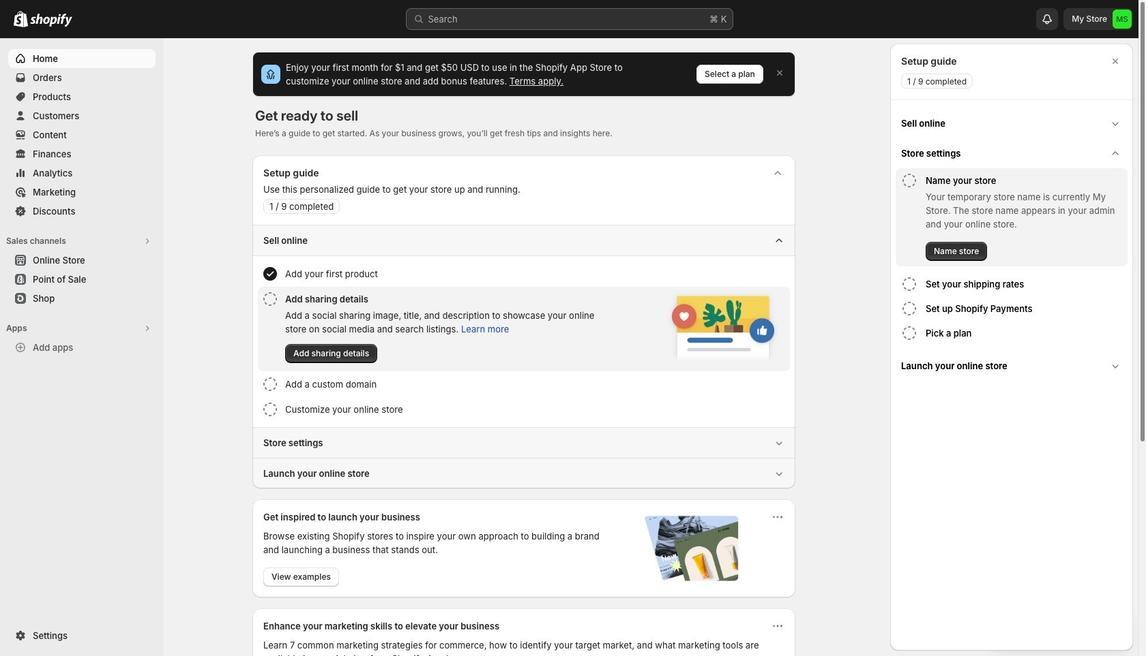 Task type: locate. For each thing, give the bounding box(es) containing it.
customize your online store group
[[258, 398, 790, 422]]

my store image
[[1113, 10, 1132, 29]]

shopify image
[[14, 11, 28, 27]]

dialog
[[890, 44, 1133, 652]]

mark add sharing details as done image
[[263, 293, 277, 306]]

guide categories group
[[252, 225, 795, 489]]

add sharing details group
[[258, 287, 790, 372]]

mark pick a plan as done image
[[901, 325, 918, 342]]

mark set up shopify payments as done image
[[901, 301, 918, 317]]

add your first product group
[[258, 262, 790, 287]]

sell online group
[[252, 225, 795, 428]]

add a custom domain group
[[258, 372, 790, 397]]

shopify image
[[30, 14, 72, 27]]



Task type: describe. For each thing, give the bounding box(es) containing it.
mark set your shipping rates as done image
[[901, 276, 918, 293]]

mark customize your online store as done image
[[263, 403, 277, 417]]

mark add a custom domain as done image
[[263, 378, 277, 392]]

setup guide region
[[252, 156, 795, 489]]

mark add your first product as not done image
[[263, 267, 277, 281]]

mark name your store as done image
[[901, 173, 918, 189]]



